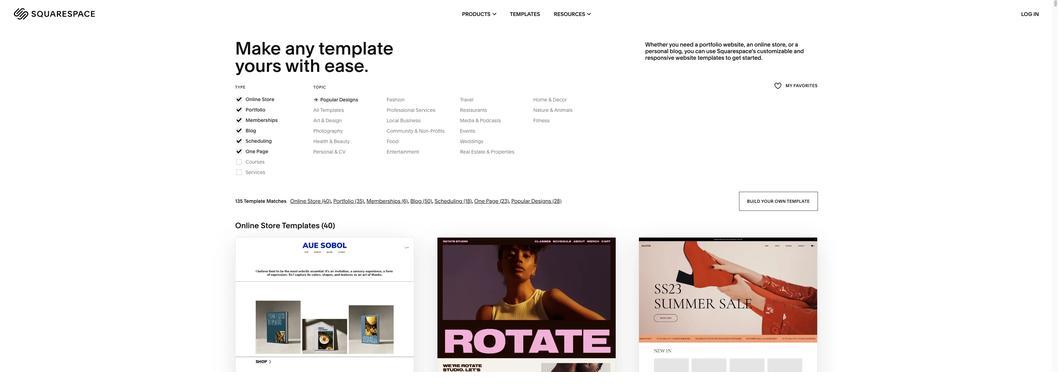 Task type: locate. For each thing, give the bounding box(es) containing it.
1 horizontal spatial preview
[[497, 356, 528, 364]]

0 vertical spatial designs
[[339, 97, 358, 103]]

one up courses
[[246, 148, 255, 155]]

build your own template
[[747, 199, 810, 204]]

scheduling left (18)
[[435, 198, 462, 204]]

cv
[[339, 149, 346, 155]]

popular right (23)
[[511, 198, 530, 204]]

scheduling
[[246, 138, 272, 144], [435, 198, 462, 204]]

photography
[[313, 128, 343, 134]]

preview
[[289, 356, 319, 364], [497, 356, 528, 364], [699, 356, 729, 364]]

blog right "(6)"
[[410, 198, 422, 204]]

aue inside "button"
[[322, 343, 336, 351]]

online down template
[[235, 221, 259, 230]]

1 horizontal spatial memberships
[[366, 198, 400, 204]]

you left the need
[[669, 41, 679, 48]]

,
[[331, 198, 332, 204], [364, 198, 365, 204], [408, 198, 409, 204], [432, 198, 433, 204], [472, 198, 473, 204], [509, 198, 510, 204]]

one
[[246, 148, 255, 155], [474, 198, 485, 204]]

1 horizontal spatial scheduling
[[435, 198, 462, 204]]

any
[[285, 38, 314, 59]]

0 vertical spatial services
[[416, 107, 435, 113]]

store,
[[772, 41, 787, 48]]

2 preview from the left
[[497, 356, 528, 364]]

1 vertical spatial aue
[[321, 356, 335, 364]]

& right the art
[[321, 117, 324, 124]]

0 horizontal spatial you
[[669, 41, 679, 48]]

0 vertical spatial memberships
[[246, 117, 278, 123]]

designs left (28)
[[531, 198, 551, 204]]

preview aue sobol link
[[289, 351, 360, 370]]

0 horizontal spatial popular
[[320, 97, 338, 103]]

1 vertical spatial rotate
[[529, 356, 555, 364]]

you left can
[[684, 48, 694, 55]]

in
[[1033, 11, 1039, 17]]

, left one page (23) link
[[472, 198, 473, 204]]

with up preview rotate
[[511, 343, 529, 351]]

aue sobol image
[[236, 238, 414, 372]]

(40)
[[322, 198, 331, 204]]

1 vertical spatial online
[[290, 198, 306, 204]]

preview down start with rotate
[[497, 356, 528, 364]]

0 horizontal spatial one
[[246, 148, 255, 155]]

& right home
[[549, 97, 552, 103]]

1 vertical spatial zaatar
[[731, 356, 758, 364]]

blog up one page
[[246, 127, 256, 134]]

page left (23)
[[486, 198, 499, 204]]

memberships
[[246, 117, 278, 123], [366, 198, 400, 204]]

0 vertical spatial zaatar
[[732, 343, 759, 351]]

(35)
[[355, 198, 364, 204]]

with for start with aue sobol
[[303, 343, 321, 351]]

3 , from the left
[[408, 198, 409, 204]]

portfolio
[[699, 41, 722, 48]]

1 horizontal spatial portfolio
[[333, 198, 354, 204]]

memberships down online store
[[246, 117, 278, 123]]

&
[[549, 97, 552, 103], [550, 107, 553, 113], [321, 117, 324, 124], [476, 117, 479, 124], [414, 128, 418, 134], [329, 138, 333, 144], [334, 149, 338, 155], [486, 149, 490, 155]]

0 horizontal spatial portfolio
[[246, 107, 265, 113]]

services down courses
[[246, 169, 265, 175]]

1 vertical spatial templates
[[320, 107, 344, 113]]

art
[[313, 117, 320, 124]]

community & non-profits link
[[387, 128, 452, 134]]

2 start from the left
[[489, 343, 510, 351]]

nature & animals link
[[533, 107, 580, 113]]

with for start with rotate
[[511, 343, 529, 351]]

page up courses
[[256, 148, 268, 155]]

0 horizontal spatial designs
[[339, 97, 358, 103]]

3 preview from the left
[[699, 356, 729, 364]]

online
[[246, 96, 261, 102], [290, 198, 306, 204], [235, 221, 259, 230]]

& for cv
[[334, 149, 338, 155]]

build
[[747, 199, 760, 204]]

with up preview aue sobol
[[303, 343, 321, 351]]

0 vertical spatial aue
[[322, 343, 336, 351]]

fitness link
[[533, 117, 557, 124]]

preview down the start with zaatar
[[699, 356, 729, 364]]

portfolio down online store
[[246, 107, 265, 113]]

media & podcasts link
[[460, 117, 508, 124]]

real estate & properties link
[[460, 149, 521, 155]]

0 horizontal spatial start
[[280, 343, 301, 351]]

& right health at left
[[329, 138, 333, 144]]

0 horizontal spatial blog
[[246, 127, 256, 134]]

travel link
[[460, 97, 480, 103]]

2 vertical spatial online
[[235, 221, 259, 230]]

& right estate
[[486, 149, 490, 155]]

whether
[[645, 41, 668, 48]]

0 vertical spatial rotate
[[531, 343, 557, 351]]

1 horizontal spatial start
[[489, 343, 510, 351]]

personal & cv link
[[313, 149, 352, 155]]

(6)
[[402, 198, 408, 204]]

zaatar image
[[639, 238, 817, 372]]

1 horizontal spatial page
[[486, 198, 499, 204]]

restaurants
[[460, 107, 487, 113]]

0 vertical spatial scheduling
[[246, 138, 272, 144]]

sobol down start with aue sobol
[[337, 356, 360, 364]]

online right matches
[[290, 198, 306, 204]]

local
[[387, 117, 399, 124]]

, left "scheduling (18)" link
[[432, 198, 433, 204]]

rotate down start with rotate
[[529, 356, 555, 364]]

make any template yours with ease.
[[235, 38, 397, 77]]

start with rotate
[[489, 343, 557, 351]]

one page (23) link
[[474, 198, 509, 204]]

health & beauty link
[[313, 138, 356, 144]]

1 vertical spatial template
[[787, 199, 810, 204]]

& left cv
[[334, 149, 338, 155]]

online for online store templates ( 40 )
[[235, 221, 259, 230]]

zaatar up preview zaatar
[[732, 343, 759, 351]]

own
[[775, 199, 786, 204]]

3 start from the left
[[690, 343, 711, 351]]

1 horizontal spatial blog
[[410, 198, 422, 204]]

squarespace's
[[717, 48, 756, 55]]

0 horizontal spatial template
[[319, 38, 393, 59]]

community
[[387, 128, 413, 134]]

aue up preview aue sobol
[[322, 343, 336, 351]]

& for beauty
[[329, 138, 333, 144]]

local business
[[387, 117, 421, 124]]

1 horizontal spatial one
[[474, 198, 485, 204]]

or
[[788, 41, 794, 48]]

scheduling up one page
[[246, 138, 272, 144]]

1 horizontal spatial services
[[416, 107, 435, 113]]

whether you need a portfolio website, an online store, or a personal blog, you can use squarespace's customizable and responsive website templates to get started.
[[645, 41, 804, 61]]

preview down start with aue sobol
[[289, 356, 319, 364]]

2 , from the left
[[364, 198, 365, 204]]

1 vertical spatial services
[[246, 169, 265, 175]]

1 , from the left
[[331, 198, 332, 204]]

a right "or"
[[795, 41, 798, 48]]

, left portfolio (35) link
[[331, 198, 332, 204]]

services
[[416, 107, 435, 113], [246, 169, 265, 175]]

0 horizontal spatial page
[[256, 148, 268, 155]]

1 horizontal spatial popular
[[511, 198, 530, 204]]

(
[[321, 221, 324, 230]]

& for design
[[321, 117, 324, 124]]

& right media
[[476, 117, 479, 124]]

0 vertical spatial templates
[[510, 11, 540, 17]]

services up business
[[416, 107, 435, 113]]

with inside make any template yours with ease.
[[285, 55, 320, 77]]

portfolio
[[246, 107, 265, 113], [333, 198, 354, 204]]

1 vertical spatial designs
[[531, 198, 551, 204]]

zaatar down the start with zaatar
[[731, 356, 758, 364]]

start inside button
[[690, 343, 711, 351]]

0 vertical spatial online
[[246, 96, 261, 102]]

media
[[460, 117, 474, 124]]

design
[[326, 117, 342, 124]]

start for start with aue sobol
[[280, 343, 301, 351]]

2 horizontal spatial start
[[690, 343, 711, 351]]

0 horizontal spatial preview
[[289, 356, 319, 364]]

rotate inside button
[[531, 343, 557, 351]]

store for online store
[[262, 96, 274, 102]]

1 vertical spatial popular
[[511, 198, 530, 204]]

build your own template button
[[739, 192, 818, 211]]

& right "nature"
[[550, 107, 553, 113]]

1 vertical spatial memberships
[[366, 198, 400, 204]]

photography link
[[313, 128, 350, 134]]

aue
[[322, 343, 336, 351], [321, 356, 335, 364]]

, left popular designs (28) link on the bottom
[[509, 198, 510, 204]]

0 vertical spatial one
[[246, 148, 255, 155]]

to
[[726, 54, 731, 61]]

template
[[319, 38, 393, 59], [787, 199, 810, 204]]

sobol
[[338, 343, 361, 351], [337, 356, 360, 364]]

1 a from the left
[[695, 41, 698, 48]]

portfolio left (35)
[[333, 198, 354, 204]]

rotate
[[531, 343, 557, 351], [529, 356, 555, 364]]

store for online store (40) , portfolio (35) , memberships (6) , blog (50) , scheduling (18) , one page (23) , popular designs (28)
[[308, 198, 321, 204]]

1 horizontal spatial a
[[795, 41, 798, 48]]

with up preview zaatar
[[713, 343, 730, 351]]

1 vertical spatial portfolio
[[333, 198, 354, 204]]

0 vertical spatial page
[[256, 148, 268, 155]]

my favorites link
[[774, 81, 818, 91]]

2 horizontal spatial preview
[[699, 356, 729, 364]]

with inside button
[[713, 343, 730, 351]]

1 horizontal spatial templates
[[320, 107, 344, 113]]

start with zaatar button
[[690, 337, 766, 356]]

0 vertical spatial store
[[262, 96, 274, 102]]

rotate up preview rotate
[[531, 343, 557, 351]]

community & non-profits
[[387, 128, 445, 134]]

designs up the all templates link at the top left
[[339, 97, 358, 103]]

start with aue sobol
[[280, 343, 361, 351]]

log             in
[[1021, 11, 1039, 17]]

online down yours at the top
[[246, 96, 261, 102]]

my
[[786, 83, 792, 88]]

1 vertical spatial page
[[486, 198, 499, 204]]

with up topic at the top left
[[285, 55, 320, 77]]

with inside button
[[511, 343, 529, 351]]

& left non-
[[414, 128, 418, 134]]

you
[[669, 41, 679, 48], [684, 48, 694, 55]]

one right (18)
[[474, 198, 485, 204]]

zaatar inside button
[[732, 343, 759, 351]]

start inside "button"
[[280, 343, 301, 351]]

(18)
[[464, 198, 472, 204]]

0 vertical spatial sobol
[[338, 343, 361, 351]]

a right the need
[[695, 41, 698, 48]]

1 vertical spatial store
[[308, 198, 321, 204]]

personal & cv
[[313, 149, 346, 155]]

fitness
[[533, 117, 550, 124]]

ease.
[[324, 55, 369, 77]]

home & decor link
[[533, 97, 574, 103]]

with inside "button"
[[303, 343, 321, 351]]

, left blog (50) link
[[408, 198, 409, 204]]

1 vertical spatial scheduling
[[435, 198, 462, 204]]

0 horizontal spatial a
[[695, 41, 698, 48]]

sobol up preview aue sobol
[[338, 343, 361, 351]]

1 horizontal spatial designs
[[531, 198, 551, 204]]

memberships left "(6)"
[[366, 198, 400, 204]]

aue down start with aue sobol
[[321, 356, 335, 364]]

1 start from the left
[[280, 343, 301, 351]]

, left memberships (6) link
[[364, 198, 365, 204]]

with for start with zaatar
[[713, 343, 730, 351]]

log             in link
[[1021, 11, 1039, 17]]

scheduling (18) link
[[435, 198, 472, 204]]

0 horizontal spatial templates
[[282, 221, 320, 230]]

1 preview from the left
[[289, 356, 319, 364]]

popular up all templates
[[320, 97, 338, 103]]

1 horizontal spatial template
[[787, 199, 810, 204]]

0 vertical spatial template
[[319, 38, 393, 59]]

health & beauty
[[313, 138, 350, 144]]

start inside button
[[489, 343, 510, 351]]

2 vertical spatial store
[[261, 221, 280, 230]]

make
[[235, 38, 281, 59]]

1 vertical spatial sobol
[[337, 356, 360, 364]]

blog
[[246, 127, 256, 134], [410, 198, 422, 204]]

real
[[460, 149, 470, 155]]



Task type: vqa. For each thing, say whether or not it's contained in the screenshot.
& corresponding to Design
yes



Task type: describe. For each thing, give the bounding box(es) containing it.
website
[[676, 54, 696, 61]]

products button
[[462, 0, 496, 28]]

preview rotate link
[[497, 351, 555, 370]]

popular designs (28) link
[[511, 198, 562, 204]]

0 vertical spatial blog
[[246, 127, 256, 134]]

squarespace logo link
[[14, 8, 219, 20]]

0 horizontal spatial services
[[246, 169, 265, 175]]

start for start with zaatar
[[690, 343, 711, 351]]

nature & animals
[[533, 107, 573, 113]]

& for podcasts
[[476, 117, 479, 124]]

profits
[[430, 128, 445, 134]]

blog (50) link
[[410, 198, 432, 204]]

preview aue sobol
[[289, 356, 360, 364]]

professional services link
[[387, 107, 442, 113]]

preview for preview zaatar
[[699, 356, 729, 364]]

estate
[[471, 149, 485, 155]]

can
[[695, 48, 705, 55]]

popular designs
[[320, 97, 358, 103]]

template
[[244, 198, 265, 204]]

decor
[[553, 97, 567, 103]]

nature
[[533, 107, 549, 113]]

all templates link
[[313, 107, 351, 113]]

popular designs link
[[313, 97, 358, 103]]

an
[[747, 41, 753, 48]]

portfolio (35) link
[[333, 198, 364, 204]]

1 vertical spatial blog
[[410, 198, 422, 204]]

weddings link
[[460, 138, 490, 144]]

5 , from the left
[[472, 198, 473, 204]]

& for animals
[[550, 107, 553, 113]]

health
[[313, 138, 328, 144]]

40
[[324, 221, 333, 230]]

and
[[794, 48, 804, 55]]

memberships (6) link
[[366, 198, 408, 204]]

one page
[[246, 148, 268, 155]]

& for non-
[[414, 128, 418, 134]]

all templates
[[313, 107, 344, 113]]

preview rotate
[[497, 356, 555, 364]]

blog,
[[670, 48, 683, 55]]

zaatar element
[[639, 238, 817, 372]]

start for start with rotate
[[489, 343, 510, 351]]

use
[[706, 48, 716, 55]]

1 vertical spatial one
[[474, 198, 485, 204]]

template inside button
[[787, 199, 810, 204]]

fashion link
[[387, 97, 412, 103]]

online store (40) , portfolio (35) , memberships (6) , blog (50) , scheduling (18) , one page (23) , popular designs (28)
[[290, 198, 562, 204]]

2 horizontal spatial templates
[[510, 11, 540, 17]]

store for online store templates ( 40 )
[[261, 221, 280, 230]]

templates
[[698, 54, 724, 61]]

0 vertical spatial popular
[[320, 97, 338, 103]]

templates link
[[510, 0, 540, 28]]

preview zaatar
[[699, 356, 758, 364]]

online for online store (40) , portfolio (35) , memberships (6) , blog (50) , scheduling (18) , one page (23) , popular designs (28)
[[290, 198, 306, 204]]

& for decor
[[549, 97, 552, 103]]

(23)
[[500, 198, 509, 204]]

local business link
[[387, 117, 428, 124]]

type
[[235, 85, 246, 90]]

personal
[[313, 149, 333, 155]]

customizable
[[757, 48, 793, 55]]

my favorites
[[786, 83, 818, 88]]

entertainment
[[387, 149, 419, 155]]

preview for preview aue sobol
[[289, 356, 319, 364]]

(28)
[[552, 198, 562, 204]]

preview zaatar link
[[699, 351, 758, 370]]

all
[[313, 107, 319, 113]]

online for online store
[[246, 96, 261, 102]]

online store (40) link
[[290, 198, 331, 204]]

properties
[[491, 149, 514, 155]]

podcasts
[[480, 117, 501, 124]]

matches
[[266, 198, 286, 204]]

food
[[387, 138, 399, 144]]

online store templates ( 40 )
[[235, 221, 335, 230]]

rotate image
[[437, 238, 616, 372]]

travel
[[460, 97, 473, 103]]

personal
[[645, 48, 668, 55]]

media & podcasts
[[460, 117, 501, 124]]

aue sobol element
[[236, 238, 414, 372]]

template inside make any template yours with ease.
[[319, 38, 393, 59]]

start with aue sobol button
[[280, 337, 369, 356]]

events link
[[460, 128, 482, 134]]

1 horizontal spatial you
[[684, 48, 694, 55]]

food link
[[387, 138, 405, 144]]

non-
[[419, 128, 430, 134]]

2 vertical spatial templates
[[282, 221, 320, 230]]

home & decor
[[533, 97, 567, 103]]

2 a from the left
[[795, 41, 798, 48]]

events
[[460, 128, 475, 134]]

squarespace logo image
[[14, 8, 95, 20]]

website,
[[723, 41, 745, 48]]

start with rotate button
[[489, 337, 564, 356]]

4 , from the left
[[432, 198, 433, 204]]

0 vertical spatial portfolio
[[246, 107, 265, 113]]

your
[[761, 199, 774, 204]]

professional services
[[387, 107, 435, 113]]

rotate element
[[437, 238, 616, 372]]

6 , from the left
[[509, 198, 510, 204]]

need
[[680, 41, 694, 48]]

sobol inside "button"
[[338, 343, 361, 351]]

)
[[333, 221, 335, 230]]

weddings
[[460, 138, 483, 144]]

started.
[[742, 54, 763, 61]]

responsive
[[645, 54, 674, 61]]

beauty
[[334, 138, 350, 144]]

art & design
[[313, 117, 342, 124]]

start with zaatar
[[690, 343, 759, 351]]

0 horizontal spatial memberships
[[246, 117, 278, 123]]

preview for preview rotate
[[497, 356, 528, 364]]

0 horizontal spatial scheduling
[[246, 138, 272, 144]]



